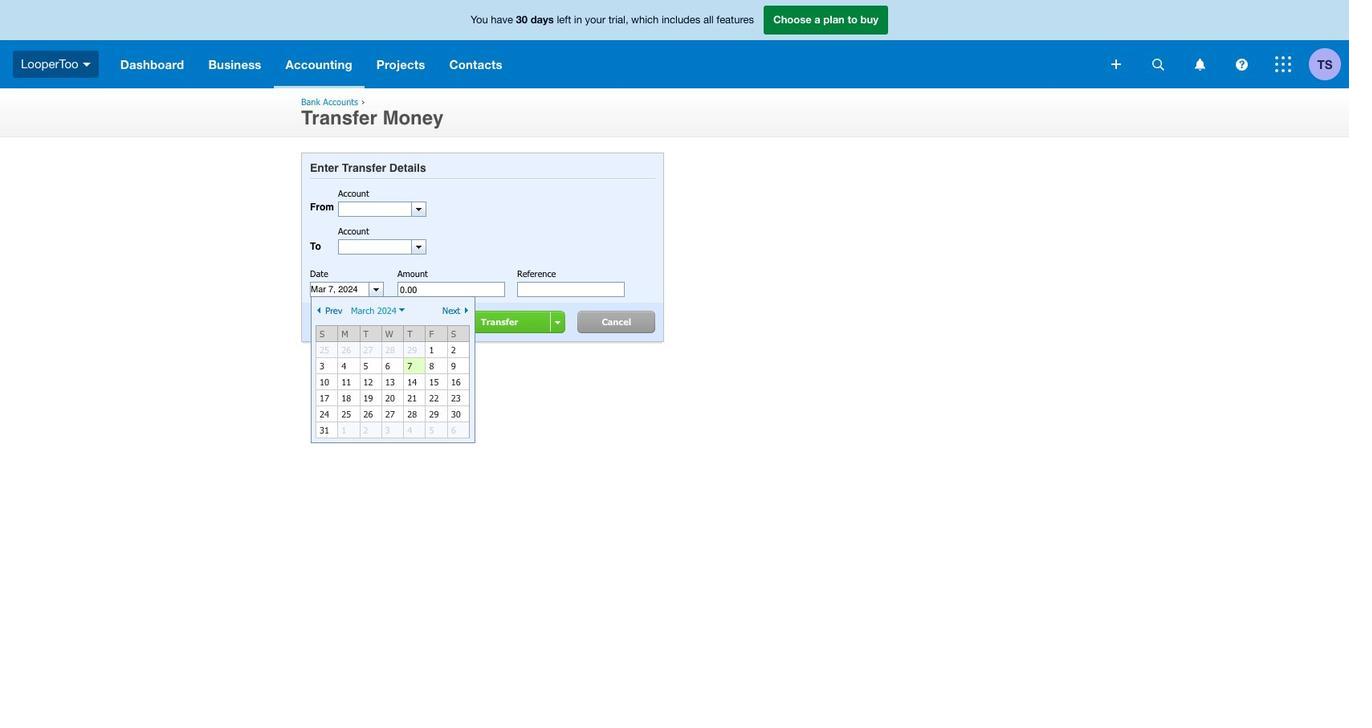 Task type: vqa. For each thing, say whether or not it's contained in the screenshot.


Task type: describe. For each thing, give the bounding box(es) containing it.
details
[[389, 161, 426, 174]]

f
[[429, 329, 434, 339]]

1 for 1 link to the right
[[429, 345, 434, 355]]

0 vertical spatial 27 link
[[360, 342, 381, 358]]

0 horizontal spatial 30
[[451, 409, 461, 419]]

2 vertical spatial transfer
[[481, 317, 518, 327]]

0 vertical spatial 4 link
[[338, 358, 360, 374]]

money
[[383, 107, 444, 129]]

ts button
[[1309, 40, 1350, 88]]

24
[[320, 409, 329, 419]]

transfer link
[[457, 311, 551, 334]]

choose a plan to buy
[[774, 13, 879, 26]]

5 for left 5 link
[[364, 361, 368, 371]]

11 link
[[338, 374, 360, 390]]

16
[[451, 377, 461, 387]]

left
[[557, 14, 571, 26]]

21
[[407, 393, 417, 403]]

19 link
[[360, 390, 381, 406]]

account for account text box
[[338, 188, 369, 198]]

13 link
[[381, 374, 403, 390]]

march 2024
[[351, 305, 397, 315]]

27 for bottommost 27 link
[[385, 409, 395, 419]]

0 horizontal spatial 1 link
[[338, 423, 360, 439]]

accounting
[[286, 57, 352, 71]]

bank accounts › transfer money
[[301, 96, 444, 129]]

3 for topmost 3 link
[[320, 361, 325, 371]]

1 vertical spatial 28 link
[[403, 406, 425, 423]]

0 vertical spatial 3 link
[[316, 358, 338, 374]]

28 for the bottommost 28 link
[[407, 409, 417, 419]]

which
[[632, 14, 659, 26]]

loopertoo
[[21, 57, 78, 70]]

20 link
[[381, 390, 403, 406]]

m
[[342, 329, 348, 339]]

24 link
[[316, 406, 338, 423]]

0 vertical spatial 26 link
[[338, 342, 360, 358]]

20
[[385, 393, 395, 403]]

features
[[717, 14, 754, 26]]

›
[[361, 96, 365, 107]]

dashboard
[[120, 57, 184, 71]]

12 link
[[360, 374, 381, 390]]

days
[[531, 13, 554, 26]]

1 horizontal spatial 26
[[364, 409, 373, 419]]

1 horizontal spatial 2
[[451, 345, 456, 355]]

1 vertical spatial 29 link
[[425, 406, 447, 423]]

19
[[364, 393, 373, 403]]

to
[[848, 13, 858, 26]]

banner containing ts
[[0, 0, 1350, 88]]

Account text field
[[339, 203, 411, 216]]

in
[[574, 14, 582, 26]]

17 link
[[316, 390, 338, 406]]

bank accounts link
[[301, 96, 358, 107]]

contacts button
[[437, 40, 515, 88]]

1 vertical spatial 2
[[364, 425, 368, 435]]

1 horizontal spatial 3 link
[[381, 423, 403, 439]]

ts
[[1318, 57, 1333, 71]]

9
[[451, 361, 456, 371]]

29 for 29 link to the top
[[407, 345, 417, 355]]

1 vertical spatial 4
[[407, 425, 412, 435]]

0 horizontal spatial 26
[[342, 345, 351, 355]]

15
[[429, 377, 439, 387]]

w
[[385, 329, 393, 339]]

27 for the top 27 link
[[364, 345, 373, 355]]

projects button
[[365, 40, 437, 88]]

1 horizontal spatial 4 link
[[403, 423, 425, 439]]

1 vertical spatial 26 link
[[360, 406, 381, 423]]

all
[[704, 14, 714, 26]]

1 for left 1 link
[[342, 425, 346, 435]]

2024
[[377, 305, 397, 315]]

0 vertical spatial 6 link
[[381, 358, 403, 374]]

buy
[[861, 13, 879, 26]]

account for account text field
[[338, 226, 369, 236]]

1 vertical spatial 5 link
[[425, 423, 447, 439]]

21 link
[[403, 390, 425, 406]]

1 s from the left
[[320, 329, 325, 339]]

10 link
[[316, 374, 338, 390]]

28 for the topmost 28 link
[[385, 345, 395, 355]]

1 vertical spatial transfer
[[342, 161, 386, 174]]

includes
[[662, 14, 701, 26]]

23
[[451, 393, 461, 403]]

10
[[320, 377, 329, 387]]

accounting button
[[274, 40, 365, 88]]

1 vertical spatial 27 link
[[381, 406, 403, 423]]

cancel link
[[584, 311, 656, 334]]

0 vertical spatial 2 link
[[447, 342, 469, 358]]

11
[[342, 377, 351, 387]]

have
[[491, 14, 513, 26]]

accounts
[[323, 96, 358, 107]]

business button
[[196, 40, 274, 88]]



Task type: locate. For each thing, give the bounding box(es) containing it.
0 vertical spatial 26
[[342, 345, 351, 355]]

0 vertical spatial 25
[[320, 345, 329, 355]]

0 vertical spatial 29 link
[[403, 342, 425, 358]]

0 horizontal spatial 4
[[342, 361, 346, 371]]

1 vertical spatial 1
[[342, 425, 346, 435]]

2 account from the top
[[338, 226, 369, 236]]

choose
[[774, 13, 812, 26]]

2 link up 9
[[447, 342, 469, 358]]

29 link
[[403, 342, 425, 358], [425, 406, 447, 423]]

4
[[342, 361, 346, 371], [407, 425, 412, 435]]

28 down 21 link
[[407, 409, 417, 419]]

1 horizontal spatial s
[[451, 329, 456, 339]]

2 down 19 link
[[364, 425, 368, 435]]

29 up 7 at the left of page
[[407, 345, 417, 355]]

1 link up the 8
[[425, 342, 447, 358]]

amount
[[398, 268, 428, 279]]

reference
[[517, 268, 556, 279]]

1 t from the left
[[364, 329, 369, 339]]

4 link down 21 link
[[403, 423, 425, 439]]

3
[[320, 361, 325, 371], [385, 425, 390, 435]]

a
[[815, 13, 821, 26]]

1 horizontal spatial 1 link
[[425, 342, 447, 358]]

30
[[516, 13, 528, 26], [451, 409, 461, 419]]

2 up 9
[[451, 345, 456, 355]]

account
[[338, 188, 369, 198], [338, 226, 369, 236]]

1 vertical spatial 25 link
[[338, 406, 360, 423]]

5 link
[[360, 358, 381, 374], [425, 423, 447, 439]]

14
[[407, 377, 417, 387]]

25 for top 25 link
[[320, 345, 329, 355]]

15 link
[[425, 374, 447, 390]]

0 horizontal spatial 25
[[320, 345, 329, 355]]

0 horizontal spatial 29
[[407, 345, 417, 355]]

s right f
[[451, 329, 456, 339]]

0 horizontal spatial s
[[320, 329, 325, 339]]

4 link up 11
[[338, 358, 360, 374]]

0 horizontal spatial svg image
[[82, 62, 91, 66]]

enter
[[310, 161, 339, 174]]

9 link
[[447, 358, 469, 374]]

0 vertical spatial 5 link
[[360, 358, 381, 374]]

0 vertical spatial 27
[[364, 345, 373, 355]]

26 link
[[338, 342, 360, 358], [360, 406, 381, 423]]

1 horizontal spatial 3
[[385, 425, 390, 435]]

t
[[364, 329, 369, 339], [407, 329, 413, 339]]

29 link down the '22'
[[425, 406, 447, 423]]

6 down 30 link
[[451, 425, 456, 435]]

dashboard link
[[108, 40, 196, 88]]

1 horizontal spatial 30
[[516, 13, 528, 26]]

26 down 19 link
[[364, 409, 373, 419]]

27 down 20 link
[[385, 409, 395, 419]]

1 vertical spatial 28
[[407, 409, 417, 419]]

22
[[429, 393, 439, 403]]

1 horizontal spatial 28
[[407, 409, 417, 419]]

1 horizontal spatial 4
[[407, 425, 412, 435]]

0 vertical spatial 30
[[516, 13, 528, 26]]

1 vertical spatial 27
[[385, 409, 395, 419]]

1 vertical spatial 5
[[429, 425, 434, 435]]

0 horizontal spatial 4 link
[[338, 358, 360, 374]]

2 s from the left
[[451, 329, 456, 339]]

1 account from the top
[[338, 188, 369, 198]]

1 horizontal spatial 29
[[429, 409, 439, 419]]

account up account text field
[[338, 226, 369, 236]]

25 link up 10
[[316, 342, 338, 358]]

1 vertical spatial 3
[[385, 425, 390, 435]]

contacts
[[449, 57, 503, 71]]

5
[[364, 361, 368, 371], [429, 425, 434, 435]]

you have 30 days left in your trial, which includes all features
[[471, 13, 754, 26]]

25 link
[[316, 342, 338, 358], [338, 406, 360, 423]]

Reference text field
[[517, 282, 625, 297]]

1 horizontal spatial 6 link
[[447, 423, 469, 439]]

1 link
[[425, 342, 447, 358], [338, 423, 360, 439]]

1 vertical spatial 3 link
[[381, 423, 403, 439]]

16 link
[[447, 374, 469, 390]]

2 link
[[447, 342, 469, 358], [360, 423, 381, 439]]

13
[[385, 377, 395, 387]]

26 down m
[[342, 345, 351, 355]]

27 link down 20
[[381, 406, 403, 423]]

0 horizontal spatial 3 link
[[316, 358, 338, 374]]

18
[[342, 393, 351, 403]]

6
[[385, 361, 390, 371], [451, 425, 456, 435]]

0 vertical spatial 28
[[385, 345, 395, 355]]

4 up 11
[[342, 361, 346, 371]]

28 link down 21
[[403, 406, 425, 423]]

1 vertical spatial 2 link
[[360, 423, 381, 439]]

t right m
[[364, 329, 369, 339]]

28 link
[[381, 342, 403, 358], [403, 406, 425, 423]]

17
[[320, 393, 329, 403]]

svg image
[[1276, 56, 1292, 72], [1195, 58, 1205, 70], [1236, 58, 1248, 70], [1112, 59, 1121, 69]]

3 link
[[316, 358, 338, 374], [381, 423, 403, 439]]

26 link down 19
[[360, 406, 381, 423]]

0 horizontal spatial 6 link
[[381, 358, 403, 374]]

31 link
[[316, 423, 338, 439]]

to
[[310, 241, 321, 252]]

0 vertical spatial 1
[[429, 345, 434, 355]]

transfer inside bank accounts › transfer money
[[301, 107, 377, 129]]

5 link up 12
[[360, 358, 381, 374]]

26 link down m
[[338, 342, 360, 358]]

0 horizontal spatial 3
[[320, 361, 325, 371]]

0 vertical spatial 2
[[451, 345, 456, 355]]

0 horizontal spatial 1
[[342, 425, 346, 435]]

0 vertical spatial transfer
[[301, 107, 377, 129]]

march 2024 button
[[349, 304, 405, 317]]

0 horizontal spatial 2
[[364, 425, 368, 435]]

banner
[[0, 0, 1350, 88]]

3 link down 20 link
[[381, 423, 403, 439]]

0 horizontal spatial 5
[[364, 361, 368, 371]]

0 vertical spatial account
[[338, 188, 369, 198]]

1 vertical spatial 6 link
[[447, 423, 469, 439]]

account up account text box
[[338, 188, 369, 198]]

loopertoo button
[[0, 40, 108, 88]]

3 link up 10
[[316, 358, 338, 374]]

1 vertical spatial account
[[338, 226, 369, 236]]

1 horizontal spatial svg image
[[1152, 58, 1164, 70]]

1 horizontal spatial 5 link
[[425, 423, 447, 439]]

5 down 22 link
[[429, 425, 434, 435]]

enter transfer details
[[310, 161, 426, 174]]

0 vertical spatial 1 link
[[425, 342, 447, 358]]

28 link down w
[[381, 342, 403, 358]]

0 vertical spatial 28 link
[[381, 342, 403, 358]]

1 link right 31
[[338, 423, 360, 439]]

1 horizontal spatial 25
[[342, 409, 351, 419]]

29 down 22 link
[[429, 409, 439, 419]]

0 horizontal spatial 27
[[364, 345, 373, 355]]

svg image
[[1152, 58, 1164, 70], [82, 62, 91, 66]]

6 link up 13
[[381, 358, 403, 374]]

12
[[364, 377, 373, 387]]

6 for topmost "6" link
[[385, 361, 390, 371]]

business
[[208, 57, 262, 71]]

0 horizontal spatial 6
[[385, 361, 390, 371]]

7 link
[[403, 358, 425, 374]]

1 horizontal spatial t
[[407, 329, 413, 339]]

svg image inside the loopertoo popup button
[[82, 62, 91, 66]]

22 link
[[425, 390, 447, 406]]

25
[[320, 345, 329, 355], [342, 409, 351, 419]]

25 up 10
[[320, 345, 329, 355]]

30 right have
[[516, 13, 528, 26]]

14 link
[[403, 374, 425, 390]]

28 down w
[[385, 345, 395, 355]]

1 vertical spatial 26
[[364, 409, 373, 419]]

0 horizontal spatial 2 link
[[360, 423, 381, 439]]

2 link down 19 link
[[360, 423, 381, 439]]

1 horizontal spatial 27
[[385, 409, 395, 419]]

26
[[342, 345, 351, 355], [364, 409, 373, 419]]

1 vertical spatial 25
[[342, 409, 351, 419]]

march
[[351, 305, 375, 315]]

1 vertical spatial 1 link
[[338, 423, 360, 439]]

3 up 10
[[320, 361, 325, 371]]

your
[[585, 14, 606, 26]]

0 horizontal spatial 5 link
[[360, 358, 381, 374]]

27 up 12
[[364, 345, 373, 355]]

t right w
[[407, 329, 413, 339]]

0 vertical spatial 25 link
[[316, 342, 338, 358]]

1 horizontal spatial 6
[[451, 425, 456, 435]]

25 for the bottommost 25 link
[[342, 409, 351, 419]]

s left m
[[320, 329, 325, 339]]

0 vertical spatial 6
[[385, 361, 390, 371]]

1 horizontal spatial 5
[[429, 425, 434, 435]]

0 vertical spatial 29
[[407, 345, 417, 355]]

29 link up 7 at the left of page
[[403, 342, 425, 358]]

3 for right 3 link
[[385, 425, 390, 435]]

28
[[385, 345, 395, 355], [407, 409, 417, 419]]

8 link
[[425, 358, 447, 374]]

27
[[364, 345, 373, 355], [385, 409, 395, 419]]

29
[[407, 345, 417, 355], [429, 409, 439, 419]]

6 link down 23 link
[[447, 423, 469, 439]]

3 down 20 link
[[385, 425, 390, 435]]

27 link up 12
[[360, 342, 381, 358]]

1
[[429, 345, 434, 355], [342, 425, 346, 435]]

1 vertical spatial 29
[[429, 409, 439, 419]]

0 vertical spatial 3
[[320, 361, 325, 371]]

Date text field
[[311, 283, 365, 297]]

6 for right "6" link
[[451, 425, 456, 435]]

Account text field
[[339, 240, 411, 254]]

cancel
[[602, 317, 631, 327]]

5 link down 22 link
[[425, 423, 447, 439]]

29 for bottommost 29 link
[[429, 409, 439, 419]]

1 vertical spatial 30
[[451, 409, 461, 419]]

2
[[451, 345, 456, 355], [364, 425, 368, 435]]

18 link
[[338, 390, 360, 406]]

5 up 12
[[364, 361, 368, 371]]

31
[[320, 425, 329, 435]]

6 up 13
[[385, 361, 390, 371]]

0 vertical spatial 4
[[342, 361, 346, 371]]

trial,
[[609, 14, 629, 26]]

27 link
[[360, 342, 381, 358], [381, 406, 403, 423]]

0 horizontal spatial 28
[[385, 345, 395, 355]]

23 link
[[447, 390, 469, 406]]

30 down 23 link
[[451, 409, 461, 419]]

1 horizontal spatial 2 link
[[447, 342, 469, 358]]

4 down 21 link
[[407, 425, 412, 435]]

bank
[[301, 96, 320, 107]]

from
[[310, 202, 334, 213]]

8
[[429, 361, 434, 371]]

you
[[471, 14, 488, 26]]

25 link down 18
[[338, 406, 360, 423]]

7
[[407, 361, 412, 371]]

plan
[[824, 13, 845, 26]]

1 vertical spatial 6
[[451, 425, 456, 435]]

25 down 18 link
[[342, 409, 351, 419]]

1 right 31 link
[[342, 425, 346, 435]]

projects
[[377, 57, 425, 71]]

date
[[310, 268, 328, 279]]

5 for the bottom 5 link
[[429, 425, 434, 435]]

0 vertical spatial 5
[[364, 361, 368, 371]]

2 t from the left
[[407, 329, 413, 339]]

30 link
[[447, 406, 469, 423]]

Amount text field
[[398, 282, 505, 297]]

1 vertical spatial 4 link
[[403, 423, 425, 439]]

0 horizontal spatial t
[[364, 329, 369, 339]]

1 horizontal spatial 1
[[429, 345, 434, 355]]

1 up the 8
[[429, 345, 434, 355]]



